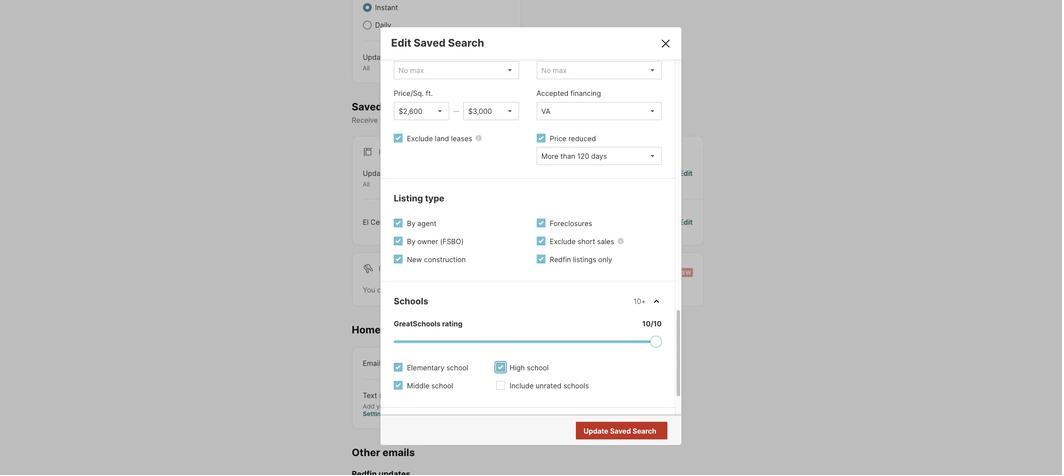 Task type: vqa. For each thing, say whether or not it's contained in the screenshot.
City
no



Task type: locate. For each thing, give the bounding box(es) containing it.
2 for from the top
[[379, 264, 393, 273]]

search inside button
[[633, 427, 657, 436]]

0 vertical spatial searches
[[385, 101, 431, 113]]

timely
[[380, 116, 400, 125]]

1 horizontal spatial your
[[478, 116, 492, 125]]

on
[[467, 116, 476, 125], [502, 359, 510, 368]]

all up el
[[363, 181, 370, 188]]

saved
[[414, 36, 446, 49], [352, 101, 382, 113], [414, 286, 435, 294], [610, 427, 631, 436]]

daily
[[375, 21, 392, 29]]

school for elementary school
[[447, 364, 468, 372]]

cerrito
[[371, 218, 394, 227]]

list box right —
[[464, 102, 519, 120]]

1 vertical spatial exclude
[[550, 237, 576, 246]]

high school
[[510, 364, 549, 372]]

price
[[550, 134, 567, 143]]

1 vertical spatial for
[[379, 264, 393, 273]]

1 vertical spatial search
[[633, 427, 657, 436]]

searches inside saved searches receive timely notifications based on your preferred search filters.
[[385, 101, 431, 113]]

middle
[[407, 382, 430, 390]]

on right 'based'
[[467, 116, 476, 125]]

add your phone number in
[[363, 403, 442, 410]]

rating
[[442, 319, 463, 328]]

account settings link
[[363, 403, 467, 418]]

(fsbo)
[[440, 237, 464, 246]]

by
[[407, 219, 416, 228], [407, 237, 416, 246]]

0 horizontal spatial searches
[[385, 101, 431, 113]]

by left agent
[[407, 219, 416, 228]]

el
[[363, 218, 369, 227]]

construction
[[424, 255, 466, 264]]

text
[[363, 391, 377, 400]]

accepted
[[537, 89, 569, 98]]

list box
[[394, 61, 519, 79], [537, 61, 662, 79], [394, 102, 449, 120], [464, 102, 519, 120], [537, 102, 662, 120], [537, 147, 662, 165]]

new construction
[[407, 255, 466, 264]]

school for middle school
[[432, 382, 453, 390]]

fees
[[411, 48, 425, 57]]

leases
[[451, 134, 472, 143]]

saved searches receive timely notifications based on your preferred search filters.
[[352, 101, 572, 125]]

0 vertical spatial search
[[448, 36, 484, 49]]

edit
[[391, 36, 411, 49], [496, 53, 510, 62], [680, 169, 693, 178], [680, 218, 693, 227]]

reduced
[[569, 134, 596, 143]]

1 horizontal spatial on
[[502, 359, 510, 368]]

for
[[379, 148, 393, 157], [379, 264, 393, 273]]

listings
[[573, 255, 597, 264]]

0 vertical spatial all
[[363, 64, 370, 72]]

0 horizontal spatial on
[[467, 116, 476, 125]]

hoa fees
[[394, 48, 425, 57]]

no
[[621, 427, 631, 436]]

0 vertical spatial edit button
[[496, 52, 510, 72]]

0 vertical spatial on
[[467, 116, 476, 125]]

1 by from the top
[[407, 219, 416, 228]]

0 vertical spatial for
[[379, 148, 393, 157]]

for left rent
[[379, 264, 393, 273]]

None checkbox
[[482, 390, 510, 403]]

1 vertical spatial edit button
[[680, 168, 693, 188]]

update saved search
[[584, 427, 657, 436]]

exclude
[[407, 134, 433, 143], [550, 237, 576, 246]]

types down for sale
[[389, 169, 408, 178]]

school down elementary school
[[432, 382, 453, 390]]

2 vertical spatial edit button
[[680, 217, 693, 227]]

el cerrito test 1
[[363, 218, 415, 227]]

10+
[[634, 297, 646, 306]]

other emails
[[352, 447, 415, 459]]

update types all left fees
[[363, 53, 408, 72]]

other
[[352, 447, 380, 459]]

school left always
[[447, 364, 468, 372]]

based
[[445, 116, 465, 125]]

in
[[435, 403, 440, 410]]

types left fees
[[389, 53, 408, 62]]

exclude short sales
[[550, 237, 615, 246]]

2 all from the top
[[363, 181, 370, 188]]

2 update types all from the top
[[363, 169, 408, 188]]

—
[[453, 107, 460, 115]]

edit saved search dialog
[[381, 14, 682, 448]]

1 horizontal spatial exclude
[[550, 237, 576, 246]]

update left hoa
[[363, 53, 387, 62]]

1 horizontal spatial searches
[[437, 286, 468, 294]]

all down daily option
[[363, 64, 370, 72]]

list box down 'reduced'
[[537, 147, 662, 165]]

1 vertical spatial update types all
[[363, 169, 408, 188]]

update saved search button
[[576, 422, 668, 439]]

agent
[[418, 219, 437, 228]]

redfin listings only
[[550, 255, 612, 264]]

for left sale
[[379, 148, 393, 157]]

saved inside button
[[610, 427, 631, 436]]

notifications
[[402, 116, 443, 125]]

phone
[[391, 403, 409, 410]]

update left no
[[584, 427, 609, 436]]

0 vertical spatial types
[[389, 53, 408, 62]]

elementary
[[407, 364, 445, 372]]

exclude up redfin
[[550, 237, 576, 246]]

searches
[[385, 101, 431, 113], [437, 286, 468, 294]]

0 vertical spatial by
[[407, 219, 416, 228]]

always
[[476, 359, 500, 368]]

Instant radio
[[363, 3, 372, 12]]

elementary school
[[407, 364, 468, 372]]

your left preferred
[[478, 116, 492, 125]]

.
[[388, 410, 390, 418]]

your
[[478, 116, 492, 125], [376, 403, 389, 410]]

school right high
[[527, 364, 549, 372]]

for
[[524, 286, 533, 294]]

email
[[363, 359, 381, 368]]

searches left while
[[437, 286, 468, 294]]

1 horizontal spatial search
[[633, 427, 657, 436]]

0 vertical spatial your
[[478, 116, 492, 125]]

settings
[[363, 410, 388, 418]]

10
[[643, 319, 651, 328]]

searching
[[489, 286, 522, 294]]

exclude down notifications
[[407, 134, 433, 143]]

list box down financing
[[537, 102, 662, 120]]

1 vertical spatial update
[[363, 169, 387, 178]]

None range field
[[394, 336, 662, 348]]

no results
[[621, 427, 656, 436]]

0 vertical spatial update
[[363, 53, 387, 62]]

for sale
[[379, 148, 412, 157]]

update types all down for sale
[[363, 169, 408, 188]]

update down for sale
[[363, 169, 387, 178]]

0 horizontal spatial search
[[448, 36, 484, 49]]

can
[[377, 286, 389, 294]]

preferred
[[494, 116, 525, 125]]

include
[[510, 382, 534, 390]]

1 for from the top
[[379, 148, 393, 157]]

you can create saved searches while searching for
[[363, 286, 535, 294]]

2 vertical spatial update
[[584, 427, 609, 436]]

0 vertical spatial exclude
[[407, 134, 433, 143]]

exclude land leases
[[407, 134, 472, 143]]

edit inside edit saved search dialog
[[391, 36, 411, 49]]

1 vertical spatial by
[[407, 237, 416, 246]]

1 all from the top
[[363, 64, 370, 72]]

1 vertical spatial types
[[389, 169, 408, 178]]

1 update types all from the top
[[363, 53, 408, 72]]

on right always
[[502, 359, 510, 368]]

2 by from the top
[[407, 237, 416, 246]]

2 types from the top
[[389, 169, 408, 178]]

all
[[363, 64, 370, 72], [363, 181, 370, 188]]

0 vertical spatial update types all
[[363, 53, 408, 72]]

by for by owner (fsbo)
[[407, 237, 416, 246]]

0 horizontal spatial exclude
[[407, 134, 433, 143]]

your up .
[[376, 403, 389, 410]]

middle school
[[407, 382, 453, 390]]

by left owner
[[407, 237, 416, 246]]

edit button
[[496, 52, 510, 72], [680, 168, 693, 188], [680, 217, 693, 227]]

1 vertical spatial all
[[363, 181, 370, 188]]

search for update saved search
[[633, 427, 657, 436]]

1 types from the top
[[389, 53, 408, 62]]

update types all
[[363, 53, 408, 72], [363, 169, 408, 188]]

create
[[391, 286, 412, 294]]

0 horizontal spatial your
[[376, 403, 389, 410]]

update for top edit button
[[363, 53, 387, 62]]

searches down price/sq.
[[385, 101, 431, 113]]

1 vertical spatial your
[[376, 403, 389, 410]]

list box up financing
[[537, 61, 662, 79]]

school
[[447, 364, 468, 372], [527, 364, 549, 372], [432, 382, 453, 390]]



Task type: describe. For each thing, give the bounding box(es) containing it.
account settings
[[363, 403, 467, 418]]

listing
[[394, 193, 423, 204]]

unrated
[[536, 382, 562, 390]]

new
[[407, 255, 422, 264]]

for for for sale
[[379, 148, 393, 157]]

your inside saved searches receive timely notifications based on your preferred search filters.
[[478, 116, 492, 125]]

tours
[[383, 324, 409, 336]]

by agent
[[407, 219, 437, 228]]

high
[[510, 364, 525, 372]]

emails
[[383, 447, 415, 459]]

price/sq.
[[394, 89, 424, 98]]

1 vertical spatial on
[[502, 359, 510, 368]]

edit saved search element
[[391, 36, 650, 49]]

(sms)
[[379, 391, 400, 400]]

results
[[632, 427, 656, 436]]

types for top edit button
[[389, 53, 408, 62]]

greatschools rating
[[394, 319, 463, 328]]

for for for rent
[[379, 264, 393, 273]]

add
[[363, 403, 375, 410]]

account
[[442, 403, 467, 410]]

instant
[[375, 3, 398, 12]]

sale
[[395, 148, 412, 157]]

10 /10
[[643, 319, 662, 328]]

text (sms)
[[363, 391, 400, 400]]

rent
[[395, 264, 413, 273]]

ft.
[[426, 89, 433, 98]]

/10
[[651, 319, 662, 328]]

Daily radio
[[363, 21, 372, 29]]

saved inside saved searches receive timely notifications based on your preferred search filters.
[[352, 101, 382, 113]]

only
[[599, 255, 612, 264]]

receive
[[352, 116, 378, 125]]

short
[[578, 237, 595, 246]]

school for high school
[[527, 364, 549, 372]]

1 vertical spatial searches
[[437, 286, 468, 294]]

search
[[527, 116, 550, 125]]

list box down edit saved search
[[394, 61, 519, 79]]

redfin
[[550, 255, 571, 264]]

hoa
[[394, 48, 409, 57]]

home tours
[[352, 324, 409, 336]]

while
[[470, 286, 487, 294]]

update types all for top edit button
[[363, 53, 408, 72]]

update inside button
[[584, 427, 609, 436]]

filters.
[[552, 116, 572, 125]]

schools
[[564, 382, 589, 390]]

edit saved search
[[391, 36, 484, 49]]

listing type
[[394, 193, 445, 204]]

on inside saved searches receive timely notifications based on your preferred search filters.
[[467, 116, 476, 125]]

financing
[[571, 89, 601, 98]]

update types all for the middle edit button
[[363, 169, 408, 188]]

update for the middle edit button
[[363, 169, 387, 178]]

always on
[[476, 359, 510, 368]]

you
[[363, 286, 375, 294]]

greatschools
[[394, 319, 441, 328]]

test
[[396, 218, 410, 227]]

exclude for exclude land leases
[[407, 134, 433, 143]]

price reduced
[[550, 134, 596, 143]]

search for edit saved search
[[448, 36, 484, 49]]

for rent
[[379, 264, 413, 273]]

accepted financing
[[537, 89, 601, 98]]

by for by agent
[[407, 219, 416, 228]]

land
[[435, 134, 449, 143]]

no results button
[[611, 423, 666, 440]]

sales
[[597, 237, 615, 246]]

home
[[352, 324, 381, 336]]

include unrated schools
[[510, 382, 589, 390]]

none range field inside edit saved search dialog
[[394, 336, 662, 348]]

number
[[411, 403, 433, 410]]

types for the middle edit button
[[389, 169, 408, 178]]

price/sq. ft.
[[394, 89, 433, 98]]

type
[[425, 193, 445, 204]]

1
[[412, 218, 415, 227]]

exclude for exclude short sales
[[550, 237, 576, 246]]

foreclosures
[[550, 219, 592, 228]]

list box down ft.
[[394, 102, 449, 120]]

owner
[[418, 237, 438, 246]]



